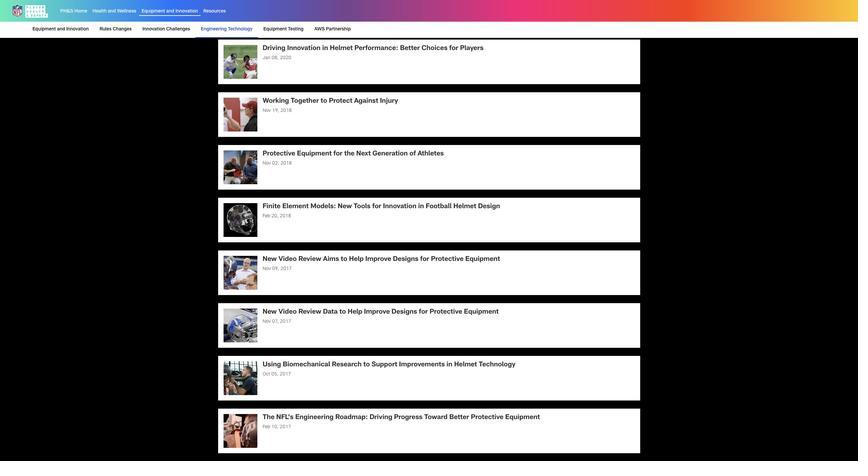 Task type: vqa. For each thing, say whether or not it's contained in the screenshot.
the "Tickets" link corresponding to Roaring_Bear_500x500 image at the left of the page
no



Task type: locate. For each thing, give the bounding box(es) containing it.
roadmap:
[[335, 415, 368, 421]]

equipment
[[142, 9, 165, 14], [32, 27, 56, 32], [263, 27, 287, 32], [297, 151, 332, 157], [465, 256, 500, 263], [464, 309, 499, 316], [505, 415, 540, 421]]

oct for oct 14, 2021
[[263, 3, 270, 8]]

1 horizontal spatial engineering
[[295, 415, 334, 421]]

engineering right nfl's
[[295, 415, 334, 421]]

health and wellness link
[[93, 9, 136, 14]]

video up nov 09, 2017
[[278, 256, 297, 263]]

nov
[[263, 108, 271, 113], [263, 161, 271, 166], [263, 267, 271, 271], [263, 319, 271, 324]]

the nfl's engineering roadmap: driving progress toward better protective equipment
[[263, 415, 540, 421]]

0 vertical spatial engineering
[[201, 27, 227, 32]]

0 vertical spatial helmet
[[330, 45, 353, 52]]

help for data
[[348, 309, 362, 316]]

equipment and innovation link up innovation challenges link
[[142, 9, 198, 14]]

equipment and innovation up innovation challenges link
[[142, 9, 198, 14]]

help for aims
[[349, 256, 364, 263]]

nov left 09,
[[263, 267, 271, 271]]

video up nov 07, 2017
[[278, 309, 297, 316]]

0 vertical spatial driving
[[263, 45, 285, 52]]

08,
[[272, 56, 279, 60]]

1 vertical spatial helmet
[[453, 203, 476, 210]]

0 vertical spatial video
[[278, 256, 297, 263]]

0 vertical spatial technology
[[228, 27, 253, 32]]

equipment and innovation for the left equipment and innovation link
[[32, 27, 89, 32]]

home
[[74, 9, 87, 14]]

innovation challenges link
[[140, 22, 193, 37]]

0 vertical spatial equipment and innovation
[[142, 9, 198, 14]]

17 040_nfl_hs_helmets_crandall footage_60_08a 12 1 image
[[223, 256, 257, 290]]

in right improvements
[[447, 362, 452, 369]]

video for new video review data to help improve designs for protective equipment
[[278, 309, 297, 316]]

new
[[338, 203, 352, 210], [263, 256, 277, 263], [263, 309, 277, 316]]

technology
[[228, 27, 253, 32], [479, 362, 515, 369]]

1 vertical spatial engineering
[[295, 415, 334, 421]]

helmet hero image
[[223, 203, 257, 237]]

2018 right 20,
[[280, 214, 291, 219]]

research
[[332, 362, 362, 369]]

improve for aims
[[365, 256, 391, 263]]

in left the football
[[418, 203, 424, 210]]

video
[[278, 256, 297, 263], [278, 309, 297, 316]]

1 horizontal spatial technology
[[479, 362, 515, 369]]

innovation
[[175, 9, 198, 14], [66, 27, 89, 32], [142, 27, 165, 32], [287, 45, 321, 52], [383, 203, 416, 210]]

0 vertical spatial better
[[400, 45, 420, 52]]

1 vertical spatial 2018
[[280, 161, 292, 166]]

oct 05, 2017
[[263, 372, 291, 377]]

progress
[[394, 415, 423, 421]]

1 horizontal spatial in
[[418, 203, 424, 210]]

driving
[[263, 45, 285, 52], [370, 415, 392, 421]]

feb for the nfl's engineering roadmap: driving progress toward better protective equipment
[[263, 425, 270, 430]]

engineering technology
[[201, 27, 253, 32]]

engineering technology link
[[198, 22, 255, 37]]

2017 right 07,
[[280, 319, 291, 324]]

0 vertical spatial help
[[349, 256, 364, 263]]

nov left 02,
[[263, 161, 271, 166]]

engineering
[[201, 27, 227, 32], [295, 415, 334, 421]]

1 vertical spatial help
[[348, 309, 362, 316]]

1 vertical spatial in
[[418, 203, 424, 210]]

feb left 10, on the left
[[263, 425, 270, 430]]

feb left 20,
[[263, 214, 270, 219]]

1 vertical spatial feb
[[263, 425, 270, 430]]

better right toward
[[449, 415, 469, 421]]

2017 right 05,
[[280, 372, 291, 377]]

4 nov from the top
[[263, 319, 271, 324]]

oct left 05,
[[263, 372, 270, 377]]

nov 19, 2018
[[263, 108, 292, 113]]

protective
[[263, 151, 295, 157], [431, 256, 464, 263], [430, 309, 462, 316], [471, 415, 504, 421]]

2 video from the top
[[278, 309, 297, 316]]

driving up the 08, at the top of page
[[263, 45, 285, 52]]

2 oct from the top
[[263, 372, 270, 377]]

0 vertical spatial equipment and innovation link
[[142, 9, 198, 14]]

2018
[[280, 108, 292, 113], [280, 161, 292, 166], [280, 214, 291, 219]]

driving innovation in helmet performance: better choices for players
[[263, 45, 484, 52]]

better left choices
[[400, 45, 420, 52]]

1 vertical spatial equipment and innovation
[[32, 27, 89, 32]]

football
[[426, 203, 452, 210]]

nov for protective equipment for the next generation of athletes
[[263, 161, 271, 166]]

injury
[[380, 98, 398, 105]]

new for data
[[263, 309, 277, 316]]

health and wellness
[[93, 9, 136, 14]]

design
[[478, 203, 500, 210]]

2 vertical spatial in
[[447, 362, 452, 369]]

09,
[[272, 267, 279, 271]]

2017 for using biomechanical research to support improvements in helmet technology
[[280, 372, 291, 377]]

and up innovation challenges link
[[166, 9, 174, 14]]

review left data
[[298, 309, 321, 316]]

1 vertical spatial better
[[449, 415, 469, 421]]

data
[[323, 309, 338, 316]]

05,
[[271, 372, 278, 377]]

to
[[321, 98, 327, 105], [341, 256, 347, 263], [339, 309, 346, 316], [363, 362, 370, 369]]

new up 09,
[[263, 256, 277, 263]]

banner
[[0, 0, 858, 38]]

new left tools at the left of page
[[338, 203, 352, 210]]

using
[[263, 362, 281, 369]]

tools
[[354, 203, 371, 210]]

oct
[[263, 3, 270, 8], [263, 372, 270, 377]]

help right aims
[[349, 256, 364, 263]]

and down ph&s at the top left of the page
[[57, 27, 65, 32]]

2018 for protective
[[280, 161, 292, 166]]

screen shot 2020-12-08 at 5.30.54 pm image
[[223, 150, 257, 184]]

new video review aims to help improve designs for protective equipment
[[263, 256, 500, 263]]

better
[[400, 45, 420, 52], [449, 415, 469, 421]]

2018 for working
[[280, 108, 292, 113]]

nov left 07,
[[263, 319, 271, 324]]

1 review from the top
[[298, 256, 321, 263]]

1 oct from the top
[[263, 3, 270, 8]]

0 horizontal spatial equipment and innovation
[[32, 27, 89, 32]]

2 vertical spatial helmet
[[454, 362, 477, 369]]

2 vertical spatial 2018
[[280, 214, 291, 219]]

0 vertical spatial designs
[[393, 256, 418, 263]]

to right data
[[339, 309, 346, 316]]

video for new video review aims to help improve designs for protective equipment
[[278, 256, 297, 263]]

1 vertical spatial review
[[298, 309, 321, 316]]

driving left progress
[[370, 415, 392, 421]]

nov 02, 2018
[[263, 161, 292, 166]]

finite element models: new tools for innovation in football helmet design
[[263, 203, 500, 210]]

equipment and innovation down ph&s at the top left of the page
[[32, 27, 89, 32]]

aims
[[323, 256, 339, 263]]

0 vertical spatial review
[[298, 256, 321, 263]]

2017 down nfl's
[[280, 425, 291, 430]]

review left aims
[[298, 256, 321, 263]]

and right "health"
[[108, 9, 116, 14]]

designs for data
[[392, 309, 417, 316]]

2 vertical spatial new
[[263, 309, 277, 316]]

nov for working together to protect against injury
[[263, 108, 271, 113]]

next
[[356, 151, 371, 157]]

equipment and innovation link down ph&s at the top left of the page
[[32, 22, 91, 37]]

1 vertical spatial driving
[[370, 415, 392, 421]]

testing
[[288, 27, 304, 32]]

partnership
[[326, 27, 351, 32]]

protect
[[329, 98, 352, 105]]

2018 right 02,
[[280, 161, 292, 166]]

improve
[[365, 256, 391, 263], [364, 309, 390, 316]]

review
[[298, 256, 321, 263], [298, 309, 321, 316]]

1 vertical spatial designs
[[392, 309, 417, 316]]

helmet
[[330, 45, 353, 52], [453, 203, 476, 210], [454, 362, 477, 369]]

2 review from the top
[[298, 309, 321, 316]]

2 nov from the top
[[263, 161, 271, 166]]

14,
[[271, 3, 278, 8]]

1 horizontal spatial equipment and innovation
[[142, 9, 198, 14]]

nov left 19, on the left top of the page
[[263, 108, 271, 113]]

1 vertical spatial equipment and innovation link
[[32, 22, 91, 37]]

0 vertical spatial 2018
[[280, 108, 292, 113]]

nfl_helmets_still resized 1432 1024x573 image
[[223, 361, 257, 395]]

help right data
[[348, 309, 362, 316]]

technology inside banner
[[228, 27, 253, 32]]

against
[[354, 98, 378, 105]]

3 nov from the top
[[263, 267, 271, 271]]

players
[[460, 45, 484, 52]]

help
[[349, 256, 364, 263], [348, 309, 362, 316]]

1 horizontal spatial and
[[108, 9, 116, 14]]

2017 for new video review aims to help improve designs for protective equipment
[[280, 267, 292, 271]]

0 horizontal spatial in
[[322, 45, 328, 52]]

nov 09, 2017
[[263, 267, 292, 271]]

designs for aims
[[393, 256, 418, 263]]

0 vertical spatial improve
[[365, 256, 391, 263]]

2 feb from the top
[[263, 425, 270, 430]]

rules changes
[[100, 27, 132, 32]]

engineering down resources
[[201, 27, 227, 32]]

nov 07, 2017
[[263, 319, 291, 324]]

oct 14, 2021 link
[[218, 0, 640, 31]]

1 vertical spatial improve
[[364, 309, 390, 316]]

1 feb from the top
[[263, 214, 270, 219]]

equipment and innovation
[[142, 9, 198, 14], [32, 27, 89, 32]]

oct left the 14,
[[263, 3, 270, 8]]

designs
[[393, 256, 418, 263], [392, 309, 417, 316]]

0 horizontal spatial engineering
[[201, 27, 227, 32]]

in
[[322, 45, 328, 52], [418, 203, 424, 210], [447, 362, 452, 369]]

1 vertical spatial video
[[278, 309, 297, 316]]

and
[[108, 9, 116, 14], [166, 9, 174, 14], [57, 27, 65, 32]]

equipment and innovation link
[[142, 9, 198, 14], [32, 22, 91, 37]]

health
[[93, 9, 107, 14]]

to right aims
[[341, 256, 347, 263]]

feb
[[263, 214, 270, 219], [263, 425, 270, 430]]

toward
[[424, 415, 448, 421]]

1 nov from the top
[[263, 108, 271, 113]]

0 horizontal spatial driving
[[263, 45, 285, 52]]

2017 right 09,
[[280, 267, 292, 271]]

0 vertical spatial feb
[[263, 214, 270, 219]]

0 horizontal spatial technology
[[228, 27, 253, 32]]

in down the aws
[[322, 45, 328, 52]]

review for aims
[[298, 256, 321, 263]]

2017
[[280, 267, 292, 271], [280, 319, 291, 324], [280, 372, 291, 377], [280, 425, 291, 430]]

finite
[[263, 203, 281, 210]]

10,
[[271, 425, 279, 430]]

2018 right 19, on the left top of the page
[[280, 108, 292, 113]]

1 vertical spatial oct
[[263, 372, 270, 377]]

new up 07,
[[263, 309, 277, 316]]

support
[[372, 362, 397, 369]]

changes
[[113, 27, 132, 32]]

aws partnership link
[[312, 22, 354, 37]]

1 video from the top
[[278, 256, 297, 263]]

1 horizontal spatial driving
[[370, 415, 392, 421]]

jan 08, 2020
[[263, 56, 291, 60]]

1 vertical spatial new
[[263, 256, 277, 263]]

equipment testing
[[263, 27, 304, 32]]

0 vertical spatial oct
[[263, 3, 270, 8]]

for
[[449, 45, 458, 52], [333, 151, 343, 157], [372, 203, 381, 210], [420, 256, 429, 263], [419, 309, 428, 316]]

choices
[[422, 45, 448, 52]]



Task type: describe. For each thing, give the bounding box(es) containing it.
rules changes link
[[97, 22, 134, 37]]

0 vertical spatial new
[[338, 203, 352, 210]]

20,
[[271, 214, 279, 219]]

engineering inside engineering technology link
[[201, 27, 227, 32]]

working together to protect against injury
[[263, 98, 398, 105]]

0 horizontal spatial equipment and innovation link
[[32, 22, 91, 37]]

1 horizontal spatial equipment and innovation link
[[142, 9, 198, 14]]

0 horizontal spatial and
[[57, 27, 65, 32]]

1 vertical spatial technology
[[479, 362, 515, 369]]

jan
[[263, 56, 270, 60]]

resources link
[[203, 9, 226, 14]]

using biomechanical research to support improvements in helmet technology
[[263, 362, 515, 369]]

2020
[[280, 56, 291, 60]]

biomechanical
[[283, 362, 330, 369]]

07,
[[272, 319, 279, 324]]

ph&s home
[[60, 9, 87, 14]]

improve for data
[[364, 309, 390, 316]]

feb 20, 2018
[[263, 214, 291, 219]]

2017 for the nfl's engineering roadmap: driving progress toward better protective equipment
[[280, 425, 291, 430]]

athletes
[[418, 151, 444, 157]]

equipment testing link
[[261, 22, 306, 37]]

banner containing ph&s home
[[0, 0, 858, 38]]

improvements
[[399, 362, 445, 369]]

player health and safety logo image
[[11, 3, 50, 19]]

working
[[263, 98, 289, 105]]

rules
[[100, 27, 112, 32]]

challenges
[[166, 27, 190, 32]]

oct 14, 2021
[[263, 3, 291, 8]]

19,
[[272, 108, 279, 113]]

2021
[[280, 3, 291, 8]]

screen shot 2020 01 08 at 4.36.59 pm 1024x591 image
[[223, 45, 257, 79]]

nov for new video review aims to help improve designs for protective equipment
[[263, 267, 271, 271]]

aws partnership
[[314, 27, 351, 32]]

resources
[[203, 9, 226, 14]]

feb 10, 2017
[[263, 425, 291, 430]]

0 horizontal spatial better
[[400, 45, 420, 52]]

roadmap3 1 1024x408 image
[[223, 414, 257, 448]]

of
[[409, 151, 416, 157]]

review for data
[[298, 309, 321, 316]]

protective equipment for the next generation of athletes
[[263, 151, 444, 157]]

generation
[[373, 151, 408, 157]]

nfl's
[[276, 415, 294, 421]]

0 vertical spatial in
[[322, 45, 328, 52]]

02,
[[272, 161, 279, 166]]

oct for oct 05, 2017
[[263, 372, 270, 377]]

innovation challenges
[[142, 27, 190, 32]]

to left protect in the top of the page
[[321, 98, 327, 105]]

aws
[[314, 27, 325, 32]]

screen shot 2018 11 12 at 12.03.05 pm 1024x576 image
[[223, 98, 257, 131]]

2 horizontal spatial in
[[447, 362, 452, 369]]

to left the support
[[363, 362, 370, 369]]

performance:
[[355, 45, 398, 52]]

1 horizontal spatial better
[[449, 415, 469, 421]]

wellness
[[117, 9, 136, 14]]

ph&s home link
[[60, 9, 87, 14]]

the
[[344, 151, 355, 157]]

2 horizontal spatial and
[[166, 9, 174, 14]]

together
[[291, 98, 319, 105]]

new for aims
[[263, 256, 277, 263]]

2017 for new video review data to help improve designs for protective equipment
[[280, 319, 291, 324]]

element
[[282, 203, 309, 210]]

nov for new video review data to help improve designs for protective equipment
[[263, 319, 271, 324]]

2018 for finite
[[280, 214, 291, 219]]

equipment and innovation for the right equipment and innovation link
[[142, 9, 198, 14]]

feb for finite element models: new tools for innovation in football helmet design
[[263, 214, 270, 219]]

ph&s
[[60, 9, 73, 14]]

models:
[[310, 203, 336, 210]]

(ryan m. kelly/ap images for nfl) image
[[223, 0, 257, 26]]

the
[[263, 415, 275, 421]]

protective equipment 1024x408 image
[[223, 309, 257, 342]]

new video review data to help improve designs for protective equipment
[[263, 309, 499, 316]]



